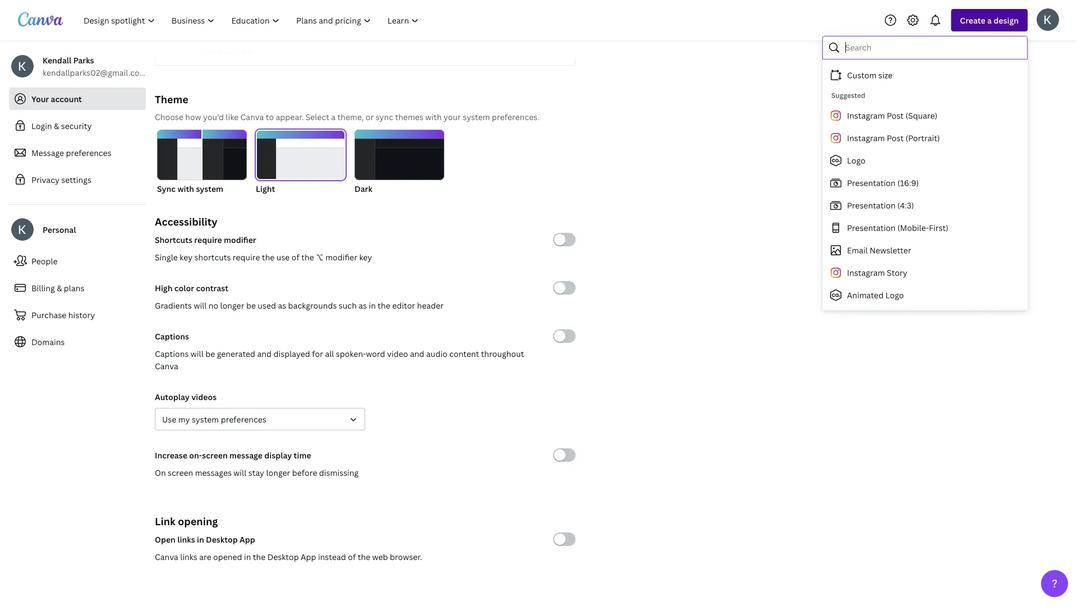 Task type: describe. For each thing, give the bounding box(es) containing it.
contrast
[[196, 283, 228, 293]]

Use my system preferences button
[[155, 408, 365, 430]]

history
[[68, 309, 95, 320]]

kendallparks02@gmail.com
[[43, 67, 147, 78]]

kendall for kendall parks
[[205, 45, 233, 55]]

presentation (4:3) link
[[823, 194, 1024, 217]]

0 vertical spatial logo
[[847, 155, 866, 166]]

a inside dropdown button
[[988, 15, 992, 26]]

shortcuts require modifier
[[155, 234, 256, 245]]

links for are
[[180, 551, 197, 562]]

with inside button
[[178, 183, 194, 194]]

preferences inside use my system preferences button
[[221, 414, 266, 425]]

backgrounds
[[288, 300, 337, 311]]

newsletter
[[870, 245, 912, 256]]

canva inside 'theme choose how you'd like canva to appear. select a theme, or sync themes with your system preferences.'
[[240, 111, 264, 122]]

increase
[[155, 450, 187, 460]]

theme,
[[338, 111, 364, 122]]

dismissing
[[319, 467, 359, 478]]

⌥
[[316, 252, 324, 262]]

2 vertical spatial canva
[[155, 551, 178, 562]]

system for sync with system
[[196, 183, 223, 194]]

email
[[847, 245, 868, 256]]

2 and from the left
[[410, 348, 424, 359]]

0 vertical spatial screen
[[202, 450, 228, 460]]

parks for kendall parks
[[235, 45, 255, 55]]

domains
[[31, 336, 65, 347]]

your
[[31, 93, 49, 104]]

system inside 'theme choose how you'd like canva to appear. select a theme, or sync themes with your system preferences.'
[[463, 111, 490, 122]]

gradients
[[155, 300, 192, 311]]

displayed
[[274, 348, 310, 359]]

message preferences link
[[9, 141, 146, 164]]

& for login
[[54, 120, 59, 131]]

login & security link
[[9, 114, 146, 137]]

1 vertical spatial in
[[197, 534, 204, 545]]

single key shortcuts require the use of the ⌥ modifier key
[[155, 252, 372, 262]]

gradients will no longer be used as backgrounds such as in the editor header
[[155, 300, 444, 311]]

domains link
[[9, 331, 146, 353]]

sync
[[157, 183, 176, 194]]

kendall parks kendallparks02@gmail.com
[[43, 55, 147, 78]]

2 horizontal spatial in
[[369, 300, 376, 311]]

kendall parks
[[205, 45, 255, 55]]

instagram for instagram post (square)
[[847, 110, 885, 121]]

presentation (16:9)
[[847, 178, 919, 188]]

presentation (16:9) link
[[823, 172, 1024, 194]]

with inside 'theme choose how you'd like canva to appear. select a theme, or sync themes with your system preferences.'
[[425, 111, 442, 122]]

open
[[155, 534, 176, 545]]

(square)
[[906, 110, 938, 121]]

logo link
[[823, 149, 1024, 172]]

on
[[155, 467, 166, 478]]

presentation (mobile-first)
[[847, 222, 949, 233]]

create
[[960, 15, 986, 26]]

first)
[[929, 222, 949, 233]]

1 vertical spatial desktop
[[267, 551, 299, 562]]

instagram for instagram post (portrait)
[[847, 133, 885, 143]]

design
[[994, 15, 1019, 26]]

1 vertical spatial app
[[301, 551, 316, 562]]

1 vertical spatial modifier
[[326, 252, 357, 262]]

people
[[31, 256, 58, 266]]

appear.
[[276, 111, 304, 122]]

privacy settings link
[[9, 168, 146, 191]]

animated logo link
[[823, 284, 1024, 306]]

messages
[[195, 467, 232, 478]]

0 vertical spatial app
[[240, 534, 255, 545]]

create a design button
[[951, 9, 1028, 31]]

the left the web
[[358, 551, 370, 562]]

post for (square)
[[887, 110, 904, 121]]

use
[[277, 252, 290, 262]]

custom size button
[[823, 64, 1024, 86]]

presentation (4:3)
[[847, 200, 914, 211]]

custom
[[847, 70, 877, 81]]

instagram for instagram story
[[847, 267, 885, 278]]

on screen messages will stay longer before dismissing
[[155, 467, 359, 478]]

account
[[51, 93, 82, 104]]

0 horizontal spatial of
[[292, 252, 300, 262]]

before
[[292, 467, 317, 478]]

stay
[[248, 467, 264, 478]]

display
[[264, 450, 292, 460]]

all
[[325, 348, 334, 359]]

kendall parks image
[[1037, 8, 1059, 31]]

purchase history link
[[9, 304, 146, 326]]

2 key from the left
[[359, 252, 372, 262]]

or
[[366, 111, 374, 122]]

how
[[185, 111, 201, 122]]

billing & plans link
[[9, 277, 146, 299]]

security
[[61, 120, 92, 131]]

logo inside 'link'
[[886, 290, 904, 300]]

create a design
[[960, 15, 1019, 26]]

2 vertical spatial will
[[234, 467, 246, 478]]

generated
[[217, 348, 255, 359]]

canva links are opened in the desktop app instead of the web browser.
[[155, 551, 422, 562]]

(portrait)
[[906, 133, 940, 143]]

email newsletter link
[[823, 239, 1024, 261]]

opening
[[178, 514, 218, 528]]

canva inside captions will be generated and displayed for all spoken-word video and audio content throughout canva
[[155, 361, 178, 371]]

instagram post (portrait)
[[847, 133, 940, 143]]

(4:3)
[[898, 200, 914, 211]]

settings
[[61, 174, 91, 185]]

parks for kendall parks kendallparks02@gmail.com
[[73, 55, 94, 65]]

Light button
[[256, 130, 346, 195]]

shortcuts
[[194, 252, 231, 262]]

message
[[230, 450, 263, 460]]

web
[[372, 551, 388, 562]]

instagram post (square) link
[[823, 104, 1024, 127]]

(16:9)
[[898, 178, 919, 188]]

sync with system
[[157, 183, 223, 194]]

0 vertical spatial modifier
[[224, 234, 256, 245]]

plans
[[64, 283, 84, 293]]

captions will be generated and displayed for all spoken-word video and audio content throughout canva
[[155, 348, 524, 371]]

single
[[155, 252, 178, 262]]

theme
[[155, 92, 188, 106]]



Task type: locate. For each thing, give the bounding box(es) containing it.
presentation up presentation (4:3)
[[847, 178, 896, 188]]

canva up the autoplay
[[155, 361, 178, 371]]

require up shortcuts
[[194, 234, 222, 245]]

story
[[887, 267, 908, 278]]

the left editor
[[378, 300, 390, 311]]

1 horizontal spatial require
[[233, 252, 260, 262]]

system right your
[[463, 111, 490, 122]]

2 post from the top
[[887, 133, 904, 143]]

0 horizontal spatial longer
[[220, 300, 244, 311]]

1 horizontal spatial longer
[[266, 467, 290, 478]]

on-
[[189, 450, 202, 460]]

with left your
[[425, 111, 442, 122]]

1 horizontal spatial parks
[[235, 45, 255, 55]]

and left displayed
[[257, 348, 272, 359]]

post down "instagram post (square)"
[[887, 133, 904, 143]]

1 horizontal spatial as
[[359, 300, 367, 311]]

0 horizontal spatial screen
[[168, 467, 193, 478]]

1 captions from the top
[[155, 331, 189, 341]]

the right 'opened'
[[253, 551, 266, 562]]

0 vertical spatial instagram
[[847, 110, 885, 121]]

presentation for presentation (mobile-first)
[[847, 222, 896, 233]]

accessibility
[[155, 215, 218, 228]]

the left use
[[262, 252, 275, 262]]

no
[[209, 300, 218, 311]]

instagram post (square)
[[847, 110, 938, 121]]

of right use
[[292, 252, 300, 262]]

1 vertical spatial links
[[180, 551, 197, 562]]

header
[[417, 300, 444, 311]]

0 horizontal spatial logo
[[847, 155, 866, 166]]

like
[[226, 111, 239, 122]]

preferences
[[66, 147, 111, 158], [221, 414, 266, 425]]

will for no
[[194, 300, 207, 311]]

longer right "no"
[[220, 300, 244, 311]]

1 horizontal spatial modifier
[[326, 252, 357, 262]]

links
[[177, 534, 195, 545], [180, 551, 197, 562]]

1 vertical spatial be
[[205, 348, 215, 359]]

parks inside kendall parks kendallparks02@gmail.com
[[73, 55, 94, 65]]

login
[[31, 120, 52, 131]]

preferences down login & security link
[[66, 147, 111, 158]]

open links in desktop app
[[155, 534, 255, 545]]

suggested
[[832, 91, 866, 100]]

1 horizontal spatial with
[[425, 111, 442, 122]]

1 post from the top
[[887, 110, 904, 121]]

0 vertical spatial in
[[369, 300, 376, 311]]

Sync with system button
[[157, 130, 247, 195]]

key right single
[[180, 252, 193, 262]]

1 vertical spatial longer
[[266, 467, 290, 478]]

0 horizontal spatial kendall
[[43, 55, 71, 65]]

modifier right ⌥
[[326, 252, 357, 262]]

will left stay
[[234, 467, 246, 478]]

1 instagram from the top
[[847, 110, 885, 121]]

1 horizontal spatial logo
[[886, 290, 904, 300]]

captions for captions will be generated and displayed for all spoken-word video and audio content throughout canva
[[155, 348, 189, 359]]

instagram down "instagram post (square)"
[[847, 133, 885, 143]]

shortcuts
[[155, 234, 192, 245]]

desktop up 'opened'
[[206, 534, 238, 545]]

0 vertical spatial preferences
[[66, 147, 111, 158]]

opened
[[213, 551, 242, 562]]

preferences up message
[[221, 414, 266, 425]]

be
[[246, 300, 256, 311], [205, 348, 215, 359]]

0 horizontal spatial in
[[197, 534, 204, 545]]

Dark button
[[355, 130, 444, 195]]

2 captions from the top
[[155, 348, 189, 359]]

0 vertical spatial longer
[[220, 300, 244, 311]]

editor
[[392, 300, 415, 311]]

0 vertical spatial presentation
[[847, 178, 896, 188]]

0 horizontal spatial require
[[194, 234, 222, 245]]

your
[[444, 111, 461, 122]]

such
[[339, 300, 357, 311]]

as right such
[[359, 300, 367, 311]]

in right 'opened'
[[244, 551, 251, 562]]

app up 'opened'
[[240, 534, 255, 545]]

0 vertical spatial system
[[463, 111, 490, 122]]

screen up messages
[[202, 450, 228, 460]]

word
[[366, 348, 385, 359]]

0 vertical spatial a
[[988, 15, 992, 26]]

0 horizontal spatial key
[[180, 252, 193, 262]]

1 as from the left
[[278, 300, 286, 311]]

2 presentation from the top
[[847, 200, 896, 211]]

link opening
[[155, 514, 218, 528]]

will left generated
[[191, 348, 204, 359]]

0 vertical spatial require
[[194, 234, 222, 245]]

kendall for kendall parks kendallparks02@gmail.com
[[43, 55, 71, 65]]

& inside login & security link
[[54, 120, 59, 131]]

be inside captions will be generated and displayed for all spoken-word video and audio content throughout canva
[[205, 348, 215, 359]]

are
[[199, 551, 211, 562]]

select
[[306, 111, 329, 122]]

parks
[[235, 45, 255, 55], [73, 55, 94, 65]]

presentation for presentation (4:3)
[[847, 200, 896, 211]]

billing
[[31, 283, 55, 293]]

0 horizontal spatial app
[[240, 534, 255, 545]]

1 horizontal spatial desktop
[[267, 551, 299, 562]]

0 vertical spatial &
[[54, 120, 59, 131]]

1 horizontal spatial and
[[410, 348, 424, 359]]

instagram story
[[847, 267, 908, 278]]

animated logo
[[847, 290, 904, 300]]

links left are
[[180, 551, 197, 562]]

presentation (mobile-first) link
[[823, 217, 1024, 239]]

billing & plans
[[31, 283, 84, 293]]

browser.
[[390, 551, 422, 562]]

instagram post (portrait) link
[[823, 127, 1024, 149]]

screen
[[202, 450, 228, 460], [168, 467, 193, 478]]

in right such
[[369, 300, 376, 311]]

a
[[988, 15, 992, 26], [331, 111, 336, 122]]

instagram story link
[[823, 261, 1024, 284]]

& right the login
[[54, 120, 59, 131]]

captions down gradients
[[155, 331, 189, 341]]

2 vertical spatial instagram
[[847, 267, 885, 278]]

preferences inside message preferences link
[[66, 147, 111, 158]]

1 vertical spatial captions
[[155, 348, 189, 359]]

my
[[178, 414, 190, 425]]

1 vertical spatial will
[[191, 348, 204, 359]]

post
[[887, 110, 904, 121], [887, 133, 904, 143]]

with right "sync"
[[178, 183, 194, 194]]

a right the select
[[331, 111, 336, 122]]

system inside use my system preferences button
[[192, 414, 219, 425]]

to
[[266, 111, 274, 122]]

1 key from the left
[[180, 252, 193, 262]]

presentation up email newsletter
[[847, 222, 896, 233]]

light
[[256, 183, 275, 194]]

the
[[262, 252, 275, 262], [301, 252, 314, 262], [378, 300, 390, 311], [253, 551, 266, 562], [358, 551, 370, 562]]

1 horizontal spatial of
[[348, 551, 356, 562]]

parks down top level navigation element
[[235, 45, 255, 55]]

3 presentation from the top
[[847, 222, 896, 233]]

0 horizontal spatial with
[[178, 183, 194, 194]]

1 vertical spatial post
[[887, 133, 904, 143]]

canva left to at the left
[[240, 111, 264, 122]]

0 vertical spatial desktop
[[206, 534, 238, 545]]

1 vertical spatial require
[[233, 252, 260, 262]]

Search search field
[[846, 37, 1020, 58]]

1 horizontal spatial kendall
[[205, 45, 233, 55]]

canva down open
[[155, 551, 178, 562]]

will for be
[[191, 348, 204, 359]]

captions for captions
[[155, 331, 189, 341]]

captions
[[155, 331, 189, 341], [155, 348, 189, 359]]

of right instead
[[348, 551, 356, 562]]

instagram
[[847, 110, 885, 121], [847, 133, 885, 143], [847, 267, 885, 278]]

0 vertical spatial post
[[887, 110, 904, 121]]

0 vertical spatial will
[[194, 300, 207, 311]]

high color contrast
[[155, 283, 228, 293]]

instagram inside instagram post (square) link
[[847, 110, 885, 121]]

captions inside captions will be generated and displayed for all spoken-word video and audio content throughout canva
[[155, 348, 189, 359]]

links for in
[[177, 534, 195, 545]]

key
[[180, 252, 193, 262], [359, 252, 372, 262]]

1 horizontal spatial be
[[246, 300, 256, 311]]

& left plans
[[57, 283, 62, 293]]

video
[[387, 348, 408, 359]]

2 as from the left
[[359, 300, 367, 311]]

dark
[[355, 183, 373, 194]]

presentation down presentation (16:9)
[[847, 200, 896, 211]]

1 horizontal spatial in
[[244, 551, 251, 562]]

will left "no"
[[194, 300, 207, 311]]

& inside billing & plans link
[[57, 283, 62, 293]]

key right ⌥
[[359, 252, 372, 262]]

1 vertical spatial of
[[348, 551, 356, 562]]

& for billing
[[57, 283, 62, 293]]

kendall inside kendall parks kendallparks02@gmail.com
[[43, 55, 71, 65]]

1 horizontal spatial key
[[359, 252, 372, 262]]

0 vertical spatial links
[[177, 534, 195, 545]]

longer down display
[[266, 467, 290, 478]]

require right shortcuts
[[233, 252, 260, 262]]

1 vertical spatial a
[[331, 111, 336, 122]]

screen down increase
[[168, 467, 193, 478]]

content
[[449, 348, 479, 359]]

0 horizontal spatial be
[[205, 348, 215, 359]]

logo up presentation (16:9)
[[847, 155, 866, 166]]

be left generated
[[205, 348, 215, 359]]

increase on-screen message display time
[[155, 450, 311, 460]]

1 vertical spatial system
[[196, 183, 223, 194]]

choose
[[155, 111, 183, 122]]

animated
[[847, 290, 884, 300]]

audio
[[426, 348, 448, 359]]

instagram down suggested
[[847, 110, 885, 121]]

0 vertical spatial captions
[[155, 331, 189, 341]]

and right "video"
[[410, 348, 424, 359]]

kendall up your account
[[43, 55, 71, 65]]

0 vertical spatial with
[[425, 111, 442, 122]]

purchase history
[[31, 309, 95, 320]]

1 vertical spatial screen
[[168, 467, 193, 478]]

1 presentation from the top
[[847, 178, 896, 188]]

0 horizontal spatial and
[[257, 348, 272, 359]]

login & security
[[31, 120, 92, 131]]

system inside sync with system button
[[196, 183, 223, 194]]

1 horizontal spatial a
[[988, 15, 992, 26]]

as
[[278, 300, 286, 311], [359, 300, 367, 311]]

0 vertical spatial canva
[[240, 111, 264, 122]]

0 vertical spatial of
[[292, 252, 300, 262]]

instagram up animated
[[847, 267, 885, 278]]

0 horizontal spatial preferences
[[66, 147, 111, 158]]

captions up the autoplay
[[155, 348, 189, 359]]

system right my
[[192, 414, 219, 425]]

instagram inside instagram story link
[[847, 267, 885, 278]]

canva
[[240, 111, 264, 122], [155, 361, 178, 371], [155, 551, 178, 562]]

1 horizontal spatial screen
[[202, 450, 228, 460]]

people link
[[9, 250, 146, 272]]

links down link opening
[[177, 534, 195, 545]]

kendall down top level navigation element
[[205, 45, 233, 55]]

1 vertical spatial &
[[57, 283, 62, 293]]

theme choose how you'd like canva to appear. select a theme, or sync themes with your system preferences.
[[155, 92, 539, 122]]

1 horizontal spatial preferences
[[221, 414, 266, 425]]

be left used
[[246, 300, 256, 311]]

as right used
[[278, 300, 286, 311]]

a inside 'theme choose how you'd like canva to appear. select a theme, or sync themes with your system preferences.'
[[331, 111, 336, 122]]

1 vertical spatial logo
[[886, 290, 904, 300]]

in up are
[[197, 534, 204, 545]]

high
[[155, 283, 173, 293]]

presentation for presentation (16:9)
[[847, 178, 896, 188]]

modifier
[[224, 234, 256, 245], [326, 252, 357, 262]]

modifier up single key shortcuts require the use of the ⌥ modifier key
[[224, 234, 256, 245]]

1 and from the left
[[257, 348, 272, 359]]

message preferences
[[31, 147, 111, 158]]

2 vertical spatial presentation
[[847, 222, 896, 233]]

logo down story
[[886, 290, 904, 300]]

0 horizontal spatial desktop
[[206, 534, 238, 545]]

0 horizontal spatial as
[[278, 300, 286, 311]]

parks up kendallparks02@gmail.com
[[73, 55, 94, 65]]

the left ⌥
[[301, 252, 314, 262]]

1 vertical spatial instagram
[[847, 133, 885, 143]]

post up "instagram post (portrait)"
[[887, 110, 904, 121]]

used
[[258, 300, 276, 311]]

spoken-
[[336, 348, 366, 359]]

system for use my system preferences
[[192, 414, 219, 425]]

2 vertical spatial in
[[244, 551, 251, 562]]

sync
[[376, 111, 393, 122]]

2 vertical spatial system
[[192, 414, 219, 425]]

0 horizontal spatial parks
[[73, 55, 94, 65]]

1 vertical spatial with
[[178, 183, 194, 194]]

throughout
[[481, 348, 524, 359]]

instagram inside instagram post (portrait) link
[[847, 133, 885, 143]]

app left instead
[[301, 551, 316, 562]]

3 instagram from the top
[[847, 267, 885, 278]]

top level navigation element
[[76, 9, 428, 31]]

will inside captions will be generated and displayed for all spoken-word video and audio content throughout canva
[[191, 348, 204, 359]]

2 instagram from the top
[[847, 133, 885, 143]]

system up accessibility
[[196, 183, 223, 194]]

1 vertical spatial preferences
[[221, 414, 266, 425]]

0 horizontal spatial modifier
[[224, 234, 256, 245]]

presentation
[[847, 178, 896, 188], [847, 200, 896, 211], [847, 222, 896, 233]]

0 vertical spatial be
[[246, 300, 256, 311]]

desktop left instead
[[267, 551, 299, 562]]

1 vertical spatial presentation
[[847, 200, 896, 211]]

1 horizontal spatial app
[[301, 551, 316, 562]]

a left design
[[988, 15, 992, 26]]

post for (portrait)
[[887, 133, 904, 143]]

instead
[[318, 551, 346, 562]]

1 vertical spatial canva
[[155, 361, 178, 371]]

0 horizontal spatial a
[[331, 111, 336, 122]]



Task type: vqa. For each thing, say whether or not it's contained in the screenshot.
Creators You Follow
no



